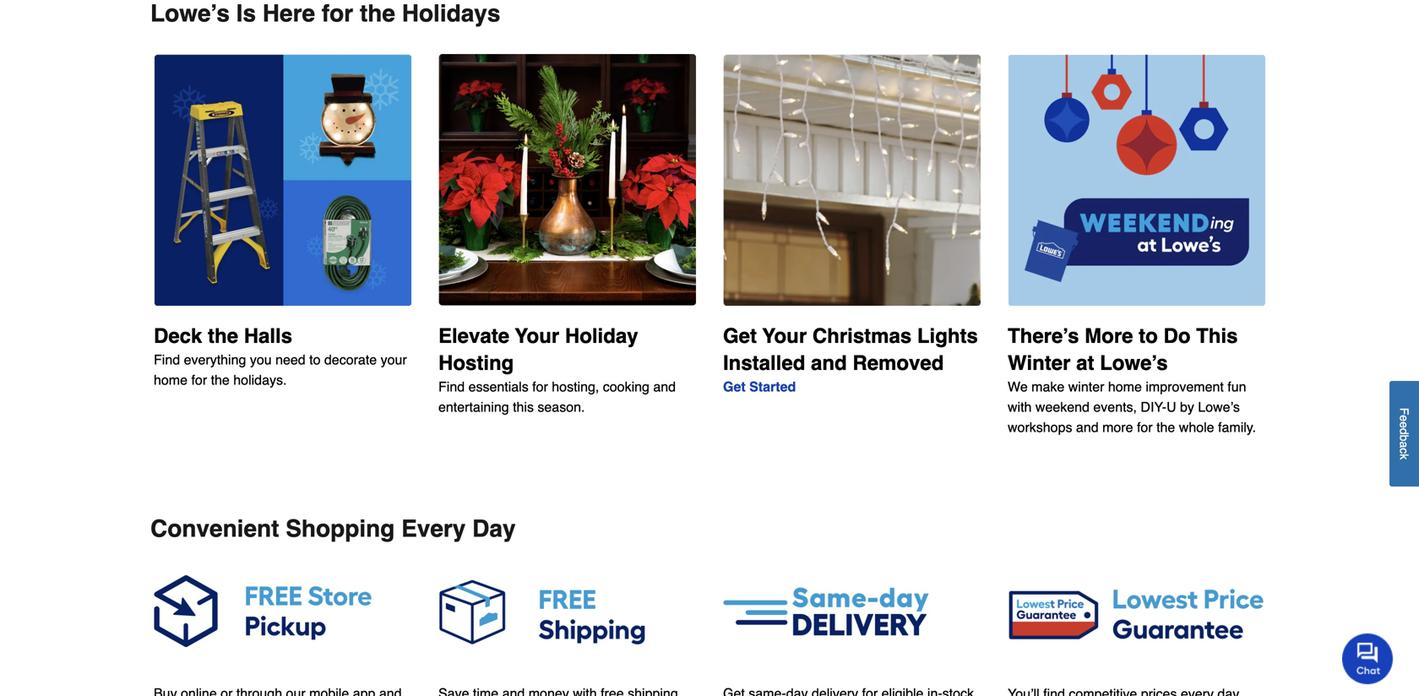 Task type: describe. For each thing, give the bounding box(es) containing it.
convenient shopping every day
[[150, 516, 516, 543]]

improvement
[[1146, 379, 1224, 395]]

weekending at lowe's. image
[[1008, 54, 1266, 306]]

essentials
[[469, 379, 529, 395]]

b
[[1398, 435, 1412, 441]]

deck the halls find everything you need to decorate your home for the holidays.
[[154, 325, 407, 388]]

f e e d b a c k
[[1398, 408, 1412, 460]]

winter
[[1069, 379, 1105, 395]]

lights
[[918, 325, 979, 348]]

everything
[[184, 352, 246, 368]]

f
[[1398, 408, 1412, 415]]

your for elevate
[[515, 325, 560, 348]]

get started link
[[723, 379, 796, 395]]

shopping
[[286, 516, 395, 543]]

day
[[473, 516, 516, 543]]

halls
[[244, 325, 292, 348]]

do
[[1164, 325, 1191, 348]]

christmas
[[813, 325, 912, 348]]

workshops
[[1008, 420, 1073, 435]]

there's more to do this winter at lowe's we make winter home improvement fun with weekend events, diy-u by lowe's workshops and more for the whole family.
[[1008, 325, 1257, 435]]

you
[[250, 352, 272, 368]]

to inside there's more to do this winter at lowe's we make winter home improvement fun with weekend events, diy-u by lowe's workshops and more for the whole family.
[[1139, 325, 1159, 348]]

started
[[750, 379, 796, 395]]

this
[[1197, 325, 1239, 348]]

and inside get your christmas lights installed and removed get started
[[811, 352, 847, 375]]

a holiday table with plates on chargers, gold candlesticks, a vase with greenery and poinsettias. image
[[439, 54, 696, 306]]

family.
[[1219, 420, 1257, 435]]

1 e from the top
[[1398, 415, 1412, 422]]

your
[[381, 352, 407, 368]]

2 e from the top
[[1398, 422, 1412, 428]]

hosting,
[[552, 379, 599, 395]]

cooking
[[603, 379, 650, 395]]

u
[[1167, 399, 1177, 415]]

decorate
[[324, 352, 377, 368]]

by
[[1181, 399, 1195, 415]]

d
[[1398, 428, 1412, 435]]

season.
[[538, 399, 585, 415]]

1 horizontal spatial lowe's
[[1100, 352, 1168, 375]]

installed
[[723, 352, 806, 375]]

diy-
[[1141, 399, 1167, 415]]

there's
[[1008, 325, 1080, 348]]

k
[[1398, 454, 1412, 460]]

winter
[[1008, 352, 1071, 375]]

the inside there's more to do this winter at lowe's we make winter home improvement fun with weekend events, diy-u by lowe's workshops and more for the whole family.
[[1157, 420, 1176, 435]]

the left holidays
[[360, 0, 395, 27]]

find inside the 'deck the halls find everything you need to decorate your home for the holidays.'
[[154, 352, 180, 368]]

for right here
[[322, 0, 353, 27]]

lowe's is here for the holidays
[[150, 0, 501, 27]]

with
[[1008, 399, 1032, 415]]

2 horizontal spatial lowe's
[[1199, 399, 1240, 415]]

every
[[402, 516, 466, 543]]

convenient
[[150, 516, 279, 543]]

the up everything
[[208, 325, 238, 348]]



Task type: vqa. For each thing, say whether or not it's contained in the screenshot.
$ 13 . 58
no



Task type: locate. For each thing, give the bounding box(es) containing it.
1 horizontal spatial your
[[763, 325, 807, 348]]

for inside the 'deck the halls find everything you need to decorate your home for the holidays.'
[[191, 372, 207, 388]]

find inside elevate your holiday hosting find essentials for hosting, cooking and entertaining this season.
[[439, 379, 465, 395]]

0 horizontal spatial and
[[654, 379, 676, 395]]

home down deck
[[154, 372, 188, 388]]

get down installed
[[723, 379, 746, 395]]

2 horizontal spatial and
[[1077, 420, 1099, 435]]

lowe's down fun
[[1199, 399, 1240, 415]]

1 get from the top
[[723, 325, 757, 348]]

make
[[1032, 379, 1065, 395]]

removed
[[853, 352, 944, 375]]

1 horizontal spatial find
[[439, 379, 465, 395]]

2 vertical spatial and
[[1077, 420, 1099, 435]]

the
[[360, 0, 395, 27], [208, 325, 238, 348], [211, 372, 230, 388], [1157, 420, 1176, 435]]

your inside elevate your holiday hosting find essentials for hosting, cooking and entertaining this season.
[[515, 325, 560, 348]]

free store pickup. image
[[154, 570, 412, 653]]

0 horizontal spatial to
[[309, 352, 321, 368]]

hosting
[[439, 352, 514, 375]]

e up b
[[1398, 422, 1412, 428]]

a
[[1398, 441, 1412, 448]]

your inside get your christmas lights installed and removed get started
[[763, 325, 807, 348]]

0 vertical spatial to
[[1139, 325, 1159, 348]]

e
[[1398, 415, 1412, 422], [1398, 422, 1412, 428]]

for down diy-
[[1137, 420, 1153, 435]]

deck
[[154, 325, 202, 348]]

for inside elevate your holiday hosting find essentials for hosting, cooking and entertaining this season.
[[533, 379, 548, 395]]

for down everything
[[191, 372, 207, 388]]

fun
[[1228, 379, 1247, 395]]

home inside there's more to do this winter at lowe's we make winter home improvement fun with weekend events, diy-u by lowe's workshops and more for the whole family.
[[1109, 379, 1143, 395]]

0 horizontal spatial lowe's
[[150, 0, 230, 27]]

get your christmas lights installed and removed get started
[[723, 325, 979, 395]]

and down 'christmas'
[[811, 352, 847, 375]]

weekend
[[1036, 399, 1090, 415]]

your for get
[[763, 325, 807, 348]]

more
[[1103, 420, 1134, 435]]

home up events,
[[1109, 379, 1143, 395]]

your right "elevate" on the left top of page
[[515, 325, 560, 348]]

c
[[1398, 448, 1412, 454]]

holiday
[[565, 325, 639, 348]]

entertaining
[[439, 399, 509, 415]]

1 vertical spatial to
[[309, 352, 321, 368]]

1 vertical spatial and
[[654, 379, 676, 395]]

we
[[1008, 379, 1028, 395]]

holidays
[[402, 0, 501, 27]]

home inside the 'deck the halls find everything you need to decorate your home for the holidays.'
[[154, 372, 188, 388]]

e up d
[[1398, 415, 1412, 422]]

same day delivery. image
[[723, 570, 981, 653]]

1 horizontal spatial home
[[1109, 379, 1143, 395]]

this
[[513, 399, 534, 415]]

find up entertaining
[[439, 379, 465, 395]]

find down deck
[[154, 352, 180, 368]]

1 horizontal spatial and
[[811, 352, 847, 375]]

1 horizontal spatial to
[[1139, 325, 1159, 348]]

for
[[322, 0, 353, 27], [191, 372, 207, 388], [533, 379, 548, 395], [1137, 420, 1153, 435]]

lowest price guarantee. image
[[1008, 570, 1266, 654]]

0 vertical spatial lowe's
[[150, 0, 230, 27]]

2 get from the top
[[723, 379, 746, 395]]

get up installed
[[723, 325, 757, 348]]

for up this
[[533, 379, 548, 395]]

lowe's
[[150, 0, 230, 27], [1100, 352, 1168, 375], [1199, 399, 1240, 415]]

2 vertical spatial lowe's
[[1199, 399, 1240, 415]]

1 your from the left
[[515, 325, 560, 348]]

2 your from the left
[[763, 325, 807, 348]]

0 vertical spatial get
[[723, 325, 757, 348]]

and inside there's more to do this winter at lowe's we make winter home improvement fun with weekend events, diy-u by lowe's workshops and more for the whole family.
[[1077, 420, 1099, 435]]

and inside elevate your holiday hosting find essentials for hosting, cooking and entertaining this season.
[[654, 379, 676, 395]]

more
[[1085, 325, 1134, 348]]

to inside the 'deck the halls find everything you need to decorate your home for the holidays.'
[[309, 352, 321, 368]]

whole
[[1180, 420, 1215, 435]]

here
[[263, 0, 315, 27]]

chat invite button image
[[1343, 633, 1394, 685]]

your
[[515, 325, 560, 348], [763, 325, 807, 348]]

0 horizontal spatial home
[[154, 372, 188, 388]]

1 vertical spatial lowe's
[[1100, 352, 1168, 375]]

free shipping. image
[[439, 570, 696, 653]]

1 vertical spatial find
[[439, 379, 465, 395]]

elevate your holiday hosting find essentials for hosting, cooking and entertaining this season.
[[439, 325, 676, 415]]

is
[[236, 0, 256, 27]]

1 vertical spatial get
[[723, 379, 746, 395]]

events,
[[1094, 399, 1138, 415]]

holidays.
[[233, 372, 287, 388]]

lowe's down more
[[1100, 352, 1168, 375]]

at
[[1077, 352, 1095, 375]]

to
[[1139, 325, 1159, 348], [309, 352, 321, 368]]

0 vertical spatial and
[[811, 352, 847, 375]]

get
[[723, 325, 757, 348], [723, 379, 746, 395]]

f e e d b a c k button
[[1390, 381, 1420, 487]]

and
[[811, 352, 847, 375], [654, 379, 676, 395], [1077, 420, 1099, 435]]

0 horizontal spatial find
[[154, 352, 180, 368]]

white icicle lights with a white cord hanging from the roofline of a house. image
[[723, 54, 981, 306]]

and left more on the right
[[1077, 420, 1099, 435]]

find
[[154, 352, 180, 368], [439, 379, 465, 395]]

a yellow and gray step ladder, a lighted snowman stocking holder and a green extension cord. image
[[154, 54, 412, 306]]

the down everything
[[211, 372, 230, 388]]

for inside there's more to do this winter at lowe's we make winter home improvement fun with weekend events, diy-u by lowe's workshops and more for the whole family.
[[1137, 420, 1153, 435]]

need
[[276, 352, 306, 368]]

the down the u
[[1157, 420, 1176, 435]]

home
[[154, 372, 188, 388], [1109, 379, 1143, 395]]

and right cooking
[[654, 379, 676, 395]]

your up installed
[[763, 325, 807, 348]]

0 horizontal spatial your
[[515, 325, 560, 348]]

elevate
[[439, 325, 510, 348]]

to right need
[[309, 352, 321, 368]]

to left do
[[1139, 325, 1159, 348]]

0 vertical spatial find
[[154, 352, 180, 368]]

lowe's left is
[[150, 0, 230, 27]]



